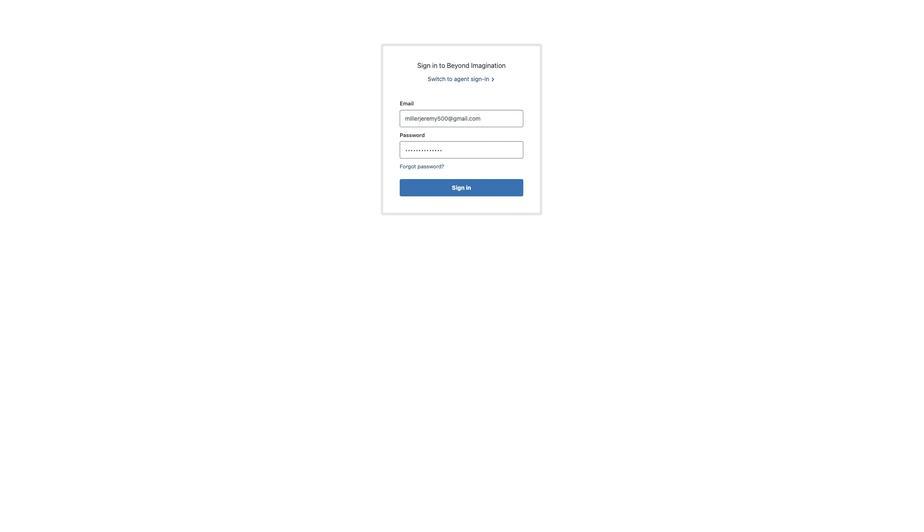 Task type: describe. For each thing, give the bounding box(es) containing it.
switch to agent sign-in
[[428, 75, 490, 82]]

sign for sign in
[[452, 184, 465, 191]]

0 horizontal spatial to
[[440, 62, 446, 69]]

forgot
[[400, 163, 416, 170]]

agent
[[454, 75, 470, 82]]

sign-
[[471, 75, 485, 82]]

switch to agent sign-in link
[[428, 75, 496, 83]]

2 horizontal spatial in
[[485, 75, 490, 82]]

Password password field
[[400, 141, 524, 159]]

beyond
[[447, 62, 470, 69]]

in for sign in to beyond imagination
[[433, 62, 438, 69]]

in for sign in
[[466, 184, 472, 191]]

switch
[[428, 75, 446, 82]]

forgot password? link
[[400, 163, 445, 170]]



Task type: vqa. For each thing, say whether or not it's contained in the screenshot.
'In' to the middle
yes



Task type: locate. For each thing, give the bounding box(es) containing it.
sign for sign in to beyond imagination
[[418, 62, 431, 69]]

to left the agent
[[448, 75, 453, 82]]

email
[[400, 100, 414, 107]]

1 horizontal spatial in
[[466, 184, 472, 191]]

sign in to beyond imagination
[[418, 62, 506, 69]]

in down "imagination"
[[485, 75, 490, 82]]

sign up switch
[[418, 62, 431, 69]]

in
[[433, 62, 438, 69], [485, 75, 490, 82], [466, 184, 472, 191]]

sign down password password field
[[452, 184, 465, 191]]

1 horizontal spatial sign
[[452, 184, 465, 191]]

1 vertical spatial sign
[[452, 184, 465, 191]]

1 horizontal spatial to
[[448, 75, 453, 82]]

0 horizontal spatial in
[[433, 62, 438, 69]]

sign
[[418, 62, 431, 69], [452, 184, 465, 191]]

1 vertical spatial to
[[448, 75, 453, 82]]

Email email field
[[400, 110, 524, 127]]

0 horizontal spatial sign
[[418, 62, 431, 69]]

sign in button
[[400, 179, 524, 197]]

to
[[440, 62, 446, 69], [448, 75, 453, 82]]

forgot password?
[[400, 163, 445, 170]]

to up switch
[[440, 62, 446, 69]]

2 vertical spatial in
[[466, 184, 472, 191]]

sign in
[[452, 184, 472, 191]]

password?
[[418, 163, 445, 170]]

in up switch
[[433, 62, 438, 69]]

0 vertical spatial in
[[433, 62, 438, 69]]

password
[[400, 132, 425, 138]]

imagination
[[471, 62, 506, 69]]

0 vertical spatial to
[[440, 62, 446, 69]]

1 vertical spatial in
[[485, 75, 490, 82]]

in inside button
[[466, 184, 472, 191]]

sign inside button
[[452, 184, 465, 191]]

0 vertical spatial sign
[[418, 62, 431, 69]]

in down password password field
[[466, 184, 472, 191]]



